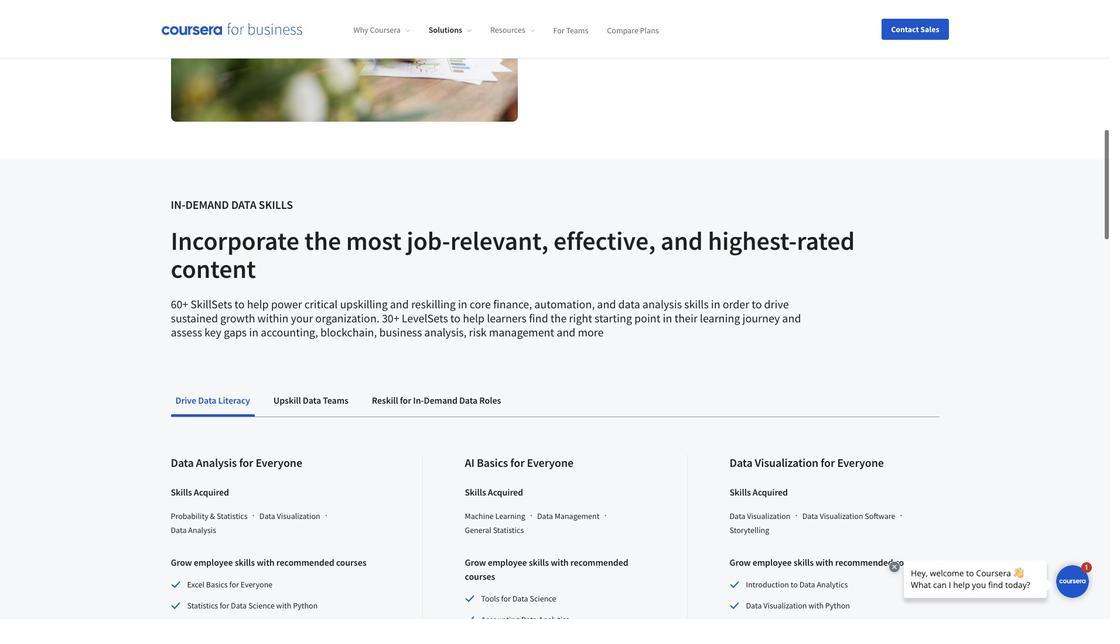 Task type: vqa. For each thing, say whether or not it's contained in the screenshot.
Analysis,
yes



Task type: describe. For each thing, give the bounding box(es) containing it.
in left their
[[663, 310, 672, 325]]

compare
[[607, 25, 639, 35]]

in- inside button
[[413, 394, 424, 406]]

upskilling
[[340, 296, 388, 311]]

skills for ai basics for everyone
[[529, 556, 549, 568]]

why coursera
[[354, 25, 401, 35]]

data management general statistics
[[465, 510, 600, 535]]

employee for analysis
[[194, 556, 233, 568]]

data up data visualization
[[730, 455, 753, 469]]

growth
[[220, 310, 255, 325]]

60+ skillsets to help power critical upskilling and reskilling in core finance, automation, and data analysis skills in order to drive sustained growth within your organization.  30+ levelsets to help learners find the right starting point in their learning journey and assess key gaps in accounting, blockchain, business analysis, risk management and more
[[171, 296, 801, 339]]

demand
[[424, 394, 458, 406]]

ai basics for everyone
[[465, 455, 574, 469]]

skills for data analysis for everyone
[[235, 556, 255, 568]]

courses for data analysis for everyone
[[336, 556, 366, 568]]

with for basics
[[551, 556, 569, 568]]

compare plans link
[[607, 25, 659, 35]]

everyone for ai basics for everyone
[[527, 455, 574, 469]]

machine learning
[[465, 510, 525, 521]]

drive data literacy
[[175, 394, 250, 406]]

power
[[271, 296, 302, 311]]

skills acquired for visualization
[[730, 486, 788, 498]]

job-
[[407, 224, 450, 256]]

recommended for data analysis for everyone
[[276, 556, 334, 568]]

reskill
[[372, 394, 398, 406]]

management
[[555, 510, 600, 521]]

journey
[[743, 310, 780, 325]]

right
[[569, 310, 592, 325]]

basics for ai
[[477, 455, 508, 469]]

grow for data analysis for everyone
[[171, 556, 192, 568]]

accounting,
[[261, 324, 318, 339]]

solutions
[[429, 25, 462, 35]]

statistics inside data management general statistics
[[493, 525, 524, 535]]

gaps
[[224, 324, 247, 339]]

&
[[210, 510, 215, 521]]

demand
[[185, 196, 229, 211]]

data
[[618, 296, 640, 311]]

compare plans
[[607, 25, 659, 35]]

most
[[346, 224, 402, 256]]

acquired for basics
[[488, 486, 523, 498]]

learning
[[495, 510, 525, 521]]

introduction to data analytics
[[746, 579, 848, 590]]

visualization for data visualization data analysis
[[277, 510, 320, 521]]

learners
[[487, 310, 527, 325]]

science for tools for data science
[[530, 593, 556, 604]]

core
[[470, 296, 491, 311]]

data inside the data visualization software storytelling
[[803, 510, 818, 521]]

in-demand data skills
[[171, 196, 293, 211]]

learning
[[700, 310, 740, 325]]

sales
[[921, 24, 940, 34]]

data up probability
[[171, 455, 194, 469]]

find
[[529, 310, 548, 325]]

storytelling
[[730, 525, 770, 535]]

skills acquired for analysis
[[171, 486, 229, 498]]

relevant,
[[450, 224, 549, 256]]

grow for data visualization for everyone
[[730, 556, 751, 568]]

science for statistics for data science with python
[[248, 600, 275, 611]]

2 python from the left
[[825, 600, 850, 611]]

business
[[379, 324, 422, 339]]

why coursera link
[[354, 25, 410, 35]]

upskill
[[274, 394, 301, 406]]

data visualization for everyone
[[730, 455, 884, 469]]

excel
[[187, 579, 205, 590]]

skills inside '60+ skillsets to help power critical upskilling and reskilling in core finance, automation, and data analysis skills in order to drive sustained growth within your organization.  30+ levelsets to help learners find the right starting point in their learning journey and assess key gaps in accounting, blockchain, business analysis, risk management and more'
[[684, 296, 709, 311]]

employee for basics
[[488, 556, 527, 568]]

visualization for data visualization for everyone
[[755, 455, 819, 469]]

for inside button
[[400, 394, 411, 406]]

data inside data management general statistics
[[537, 510, 553, 521]]

more
[[578, 324, 604, 339]]

reskilling
[[411, 296, 456, 311]]

tools for data science
[[481, 593, 556, 604]]

contact
[[891, 24, 919, 34]]

in right 'gaps'
[[249, 324, 258, 339]]

30+
[[382, 310, 399, 325]]

their
[[675, 310, 698, 325]]

data visualization software storytelling
[[730, 510, 896, 535]]

the inside incorporate the most job-relevant, effective, and highest-rated content
[[305, 224, 341, 256]]

0 vertical spatial in-
[[171, 196, 185, 211]]

analysis
[[643, 296, 682, 311]]

grow employee skills with recommended courses for basics
[[465, 556, 628, 582]]

recommended for ai basics for everyone
[[571, 556, 628, 568]]

excel basics for everyone
[[187, 579, 273, 590]]

to inside 'drive data literacy' tab panel
[[791, 579, 798, 590]]

data up storytelling
[[730, 510, 746, 521]]

visualization for data visualization
[[747, 510, 791, 521]]

resources link
[[490, 25, 535, 35]]

drive data literacy button
[[171, 386, 255, 414]]

with for analysis
[[257, 556, 275, 568]]

data down 'introduction'
[[746, 600, 762, 611]]

60+
[[171, 296, 188, 311]]

automation,
[[535, 296, 595, 311]]

data right upskill
[[303, 394, 321, 406]]

within
[[258, 310, 289, 325]]

analysis inside data visualization data analysis
[[188, 525, 216, 535]]

ai
[[465, 455, 475, 469]]

effective,
[[554, 224, 656, 256]]

point
[[635, 310, 661, 325]]

coursera
[[370, 25, 401, 35]]

order
[[723, 296, 750, 311]]

general
[[465, 525, 492, 535]]

the inside '60+ skillsets to help power critical upskilling and reskilling in core finance, automation, and data analysis skills in order to drive sustained growth within your organization.  30+ levelsets to help learners find the right starting point in their learning journey and assess key gaps in accounting, blockchain, business analysis, risk management and more'
[[551, 310, 567, 325]]

data down probability
[[171, 525, 187, 535]]

courses for ai basics for everyone
[[465, 570, 495, 582]]

tools
[[481, 593, 500, 604]]

everyone for data analysis for everyone
[[256, 455, 302, 469]]

upskill data teams button
[[269, 386, 353, 414]]

assess
[[171, 324, 202, 339]]

0 vertical spatial statistics
[[217, 510, 248, 521]]

for teams link
[[553, 25, 588, 35]]

data down the excel basics for everyone
[[231, 600, 247, 611]]

drive
[[175, 394, 196, 406]]

for
[[553, 25, 565, 35]]

probability
[[171, 510, 208, 521]]

software
[[865, 510, 896, 521]]

employee for visualization
[[753, 556, 792, 568]]

critical
[[304, 296, 338, 311]]

rated
[[797, 224, 855, 256]]



Task type: locate. For each thing, give the bounding box(es) containing it.
1 horizontal spatial python
[[825, 600, 850, 611]]

0 horizontal spatial the
[[305, 224, 341, 256]]

data right drive
[[198, 394, 217, 406]]

3 skills acquired from the left
[[730, 486, 788, 498]]

2 horizontal spatial grow
[[730, 556, 751, 568]]

grow employee skills with recommended courses up tools for data science
[[465, 556, 628, 582]]

grow employee skills with recommended courses up the excel basics for everyone
[[171, 556, 366, 568]]

risk
[[469, 324, 487, 339]]

in left core
[[458, 296, 467, 311]]

help left the power
[[247, 296, 269, 311]]

data visualization data analysis
[[171, 510, 320, 535]]

literacy
[[218, 394, 250, 406]]

help left learners
[[463, 310, 485, 325]]

statistics down learning
[[493, 525, 524, 535]]

0 horizontal spatial python
[[293, 600, 318, 611]]

basics for excel
[[206, 579, 228, 590]]

with inside 'grow employee skills with recommended courses'
[[551, 556, 569, 568]]

1 horizontal spatial the
[[551, 310, 567, 325]]

recommended for data visualization for everyone
[[835, 556, 893, 568]]

0 horizontal spatial in-
[[171, 196, 185, 211]]

grow inside 'grow employee skills with recommended courses'
[[465, 556, 486, 568]]

with for visualization
[[816, 556, 834, 568]]

grow up excel
[[171, 556, 192, 568]]

employee up the excel basics for everyone
[[194, 556, 233, 568]]

2 grow employee skills with recommended courses from the left
[[465, 556, 628, 582]]

grow down general
[[465, 556, 486, 568]]

0 horizontal spatial teams
[[323, 394, 349, 406]]

grow employee skills with recommended courses for visualization
[[730, 556, 925, 568]]

skills up probability
[[171, 486, 192, 498]]

2 employee from the left
[[488, 556, 527, 568]]

3 recommended from the left
[[835, 556, 893, 568]]

skills for data visualization for everyone
[[730, 486, 751, 498]]

0 vertical spatial teams
[[566, 25, 588, 35]]

1 horizontal spatial teams
[[566, 25, 588, 35]]

resources
[[490, 25, 525, 35]]

data right &
[[259, 510, 275, 521]]

levelsets
[[402, 310, 448, 325]]

1 recommended from the left
[[276, 556, 334, 568]]

why
[[354, 25, 368, 35]]

0 horizontal spatial employee
[[194, 556, 233, 568]]

grow for ai basics for everyone
[[465, 556, 486, 568]]

1 horizontal spatial grow employee skills with recommended courses
[[465, 556, 628, 582]]

basics right ai
[[477, 455, 508, 469]]

0 horizontal spatial recommended
[[276, 556, 334, 568]]

skills for data visualization for everyone
[[794, 556, 814, 568]]

data up data visualization with python
[[800, 579, 815, 590]]

analysis down the probability & statistics
[[188, 525, 216, 535]]

3 grow from the left
[[730, 556, 751, 568]]

analysis,
[[424, 324, 467, 339]]

1 horizontal spatial help
[[463, 310, 485, 325]]

science right tools
[[530, 593, 556, 604]]

basics
[[477, 455, 508, 469], [206, 579, 228, 590]]

data left management
[[537, 510, 553, 521]]

statistics
[[217, 510, 248, 521], [493, 525, 524, 535], [187, 600, 218, 611]]

in-
[[171, 196, 185, 211], [413, 394, 424, 406]]

0 horizontal spatial grow
[[171, 556, 192, 568]]

data analysis for everyone
[[171, 455, 302, 469]]

1 horizontal spatial science
[[530, 593, 556, 604]]

grow employee skills with recommended courses up analytics
[[730, 556, 925, 568]]

drive
[[764, 296, 789, 311]]

1 vertical spatial statistics
[[493, 525, 524, 535]]

machine
[[465, 510, 494, 521]]

0 horizontal spatial grow employee skills with recommended courses
[[171, 556, 366, 568]]

2 vertical spatial statistics
[[187, 600, 218, 611]]

skills for ai basics for everyone
[[465, 486, 486, 498]]

data right demand
[[231, 196, 256, 211]]

data right data visualization
[[803, 510, 818, 521]]

management
[[489, 324, 554, 339]]

key
[[205, 324, 221, 339]]

2 horizontal spatial skills acquired
[[730, 486, 788, 498]]

reskill for in-demand data roles
[[372, 394, 501, 406]]

1 horizontal spatial recommended
[[571, 556, 628, 568]]

acquired for visualization
[[753, 486, 788, 498]]

1 skills acquired from the left
[[171, 486, 229, 498]]

data visualization
[[730, 510, 791, 521]]

0 vertical spatial basics
[[477, 455, 508, 469]]

visualization for data visualization with python
[[764, 600, 807, 611]]

skills down data management general statistics
[[529, 556, 549, 568]]

roles
[[479, 394, 501, 406]]

everyone
[[256, 455, 302, 469], [527, 455, 574, 469], [837, 455, 884, 469], [241, 579, 273, 590]]

to up data visualization with python
[[791, 579, 798, 590]]

1 vertical spatial teams
[[323, 394, 349, 406]]

2 horizontal spatial recommended
[[835, 556, 893, 568]]

and inside incorporate the most job-relevant, effective, and highest-rated content
[[661, 224, 703, 256]]

incorporate the most job-relevant, effective, and highest-rated content
[[171, 224, 855, 284]]

grow employee skills with recommended courses for analysis
[[171, 556, 366, 568]]

solutions link
[[429, 25, 472, 35]]

data visualization with python
[[746, 600, 850, 611]]

upskill data teams
[[274, 394, 349, 406]]

0 vertical spatial the
[[305, 224, 341, 256]]

2 horizontal spatial employee
[[753, 556, 792, 568]]

to left drive
[[752, 296, 762, 311]]

1 vertical spatial analysis
[[188, 525, 216, 535]]

teams right upskill
[[323, 394, 349, 406]]

acquired for analysis
[[194, 486, 229, 498]]

0 horizontal spatial basics
[[206, 579, 228, 590]]

teams
[[566, 25, 588, 35], [323, 394, 349, 406]]

employee up 'introduction'
[[753, 556, 792, 568]]

highest-
[[708, 224, 797, 256]]

to left risk at left bottom
[[450, 310, 461, 325]]

probability & statistics
[[171, 510, 248, 521]]

analysis
[[196, 455, 237, 469], [188, 525, 216, 535]]

3 acquired from the left
[[753, 486, 788, 498]]

skills acquired up data visualization
[[730, 486, 788, 498]]

visualization inside data visualization data analysis
[[277, 510, 320, 521]]

acquired
[[194, 486, 229, 498], [488, 486, 523, 498], [753, 486, 788, 498]]

for teams
[[553, 25, 588, 35]]

skills acquired up the probability & statistics
[[171, 486, 229, 498]]

skills inside 'grow employee skills with recommended courses'
[[529, 556, 549, 568]]

1 python from the left
[[293, 600, 318, 611]]

3 employee from the left
[[753, 556, 792, 568]]

science down the excel basics for everyone
[[248, 600, 275, 611]]

1 horizontal spatial courses
[[465, 570, 495, 582]]

1 grow employee skills with recommended courses from the left
[[171, 556, 366, 568]]

starting
[[595, 310, 632, 325]]

data inside button
[[198, 394, 217, 406]]

reskill for in-demand data roles button
[[367, 386, 506, 414]]

contact sales
[[891, 24, 940, 34]]

courses inside 'grow employee skills with recommended courses'
[[465, 570, 495, 582]]

1 acquired from the left
[[194, 486, 229, 498]]

incorporate
[[171, 224, 299, 256]]

visualization inside the data visualization software storytelling
[[820, 510, 863, 521]]

acquired up learning
[[488, 486, 523, 498]]

organization.
[[315, 310, 380, 325]]

blockchain,
[[320, 324, 377, 339]]

the left the most
[[305, 224, 341, 256]]

acquired up &
[[194, 486, 229, 498]]

statistics for data science with python
[[187, 600, 318, 611]]

statistics right &
[[217, 510, 248, 521]]

0 horizontal spatial skills acquired
[[171, 486, 229, 498]]

1 horizontal spatial grow
[[465, 556, 486, 568]]

everyone for data visualization for everyone
[[837, 455, 884, 469]]

basics right excel
[[206, 579, 228, 590]]

1 vertical spatial basics
[[206, 579, 228, 590]]

skills right "analysis"
[[684, 296, 709, 311]]

to right skillsets
[[235, 296, 245, 311]]

2 recommended from the left
[[571, 556, 628, 568]]

employee
[[194, 556, 233, 568], [488, 556, 527, 568], [753, 556, 792, 568]]

2 horizontal spatial acquired
[[753, 486, 788, 498]]

1 horizontal spatial employee
[[488, 556, 527, 568]]

skills acquired
[[171, 486, 229, 498], [465, 486, 523, 498], [730, 486, 788, 498]]

courses
[[336, 556, 366, 568], [895, 556, 925, 568], [465, 570, 495, 582]]

visualization for data visualization software storytelling
[[820, 510, 863, 521]]

content
[[171, 252, 256, 284]]

employee up tools for data science
[[488, 556, 527, 568]]

sustained
[[171, 310, 218, 325]]

statistics down excel
[[187, 600, 218, 611]]

1 employee from the left
[[194, 556, 233, 568]]

skills for data analysis for everyone
[[171, 486, 192, 498]]

0 horizontal spatial courses
[[336, 556, 366, 568]]

recommended
[[276, 556, 334, 568], [571, 556, 628, 568], [835, 556, 893, 568]]

analytics
[[817, 579, 848, 590]]

0 horizontal spatial help
[[247, 296, 269, 311]]

coursera for business image
[[161, 23, 302, 35]]

drive data literacy tab panel
[[171, 417, 940, 620]]

1 horizontal spatial in-
[[413, 394, 424, 406]]

teams right for
[[566, 25, 588, 35]]

finance,
[[493, 296, 532, 311]]

2 horizontal spatial grow employee skills with recommended courses
[[730, 556, 925, 568]]

1 grow from the left
[[171, 556, 192, 568]]

3 grow employee skills with recommended courses from the left
[[730, 556, 925, 568]]

recommended inside 'grow employee skills with recommended courses'
[[571, 556, 628, 568]]

2 horizontal spatial courses
[[895, 556, 925, 568]]

1 horizontal spatial skills acquired
[[465, 486, 523, 498]]

0 vertical spatial analysis
[[196, 455, 237, 469]]

2 skills acquired from the left
[[465, 486, 523, 498]]

2 grow from the left
[[465, 556, 486, 568]]

with
[[257, 556, 275, 568], [551, 556, 569, 568], [816, 556, 834, 568], [276, 600, 291, 611], [809, 600, 824, 611]]

in
[[458, 296, 467, 311], [711, 296, 721, 311], [663, 310, 672, 325], [249, 324, 258, 339]]

skills up the 'introduction to data analytics'
[[794, 556, 814, 568]]

2 acquired from the left
[[488, 486, 523, 498]]

skillsets
[[191, 296, 232, 311]]

analysis up &
[[196, 455, 237, 469]]

1 horizontal spatial basics
[[477, 455, 508, 469]]

1 horizontal spatial acquired
[[488, 486, 523, 498]]

skills acquired up machine learning
[[465, 486, 523, 498]]

in left order at the right of page
[[711, 296, 721, 311]]

plans
[[640, 25, 659, 35]]

data right tools
[[513, 593, 528, 604]]

your
[[291, 310, 313, 325]]

employee inside 'grow employee skills with recommended courses'
[[488, 556, 527, 568]]

skills acquired for basics
[[465, 486, 523, 498]]

acquired up data visualization
[[753, 486, 788, 498]]

data left roles
[[459, 394, 478, 406]]

skills up the excel basics for everyone
[[235, 556, 255, 568]]

introduction
[[746, 579, 789, 590]]

the right find
[[551, 310, 567, 325]]

contact sales button
[[882, 18, 949, 40]]

skills up incorporate
[[259, 196, 293, 211]]

skills up data visualization
[[730, 486, 751, 498]]

1 vertical spatial the
[[551, 310, 567, 325]]

courses for data visualization for everyone
[[895, 556, 925, 568]]

content tabs tab list
[[171, 386, 940, 416]]

0 horizontal spatial acquired
[[194, 486, 229, 498]]

for
[[400, 394, 411, 406], [239, 455, 253, 469], [511, 455, 525, 469], [821, 455, 835, 469], [229, 579, 239, 590], [501, 593, 511, 604], [220, 600, 229, 611]]

1 vertical spatial in-
[[413, 394, 424, 406]]

data
[[231, 196, 256, 211], [198, 394, 217, 406], [303, 394, 321, 406], [459, 394, 478, 406], [171, 455, 194, 469], [730, 455, 753, 469], [259, 510, 275, 521], [537, 510, 553, 521], [730, 510, 746, 521], [803, 510, 818, 521], [171, 525, 187, 535], [800, 579, 815, 590], [513, 593, 528, 604], [231, 600, 247, 611], [746, 600, 762, 611]]

teams inside upskill data teams button
[[323, 394, 349, 406]]

everyone for excel basics for everyone
[[241, 579, 273, 590]]

skills up machine
[[465, 486, 486, 498]]

0 horizontal spatial science
[[248, 600, 275, 611]]

grow down storytelling
[[730, 556, 751, 568]]



